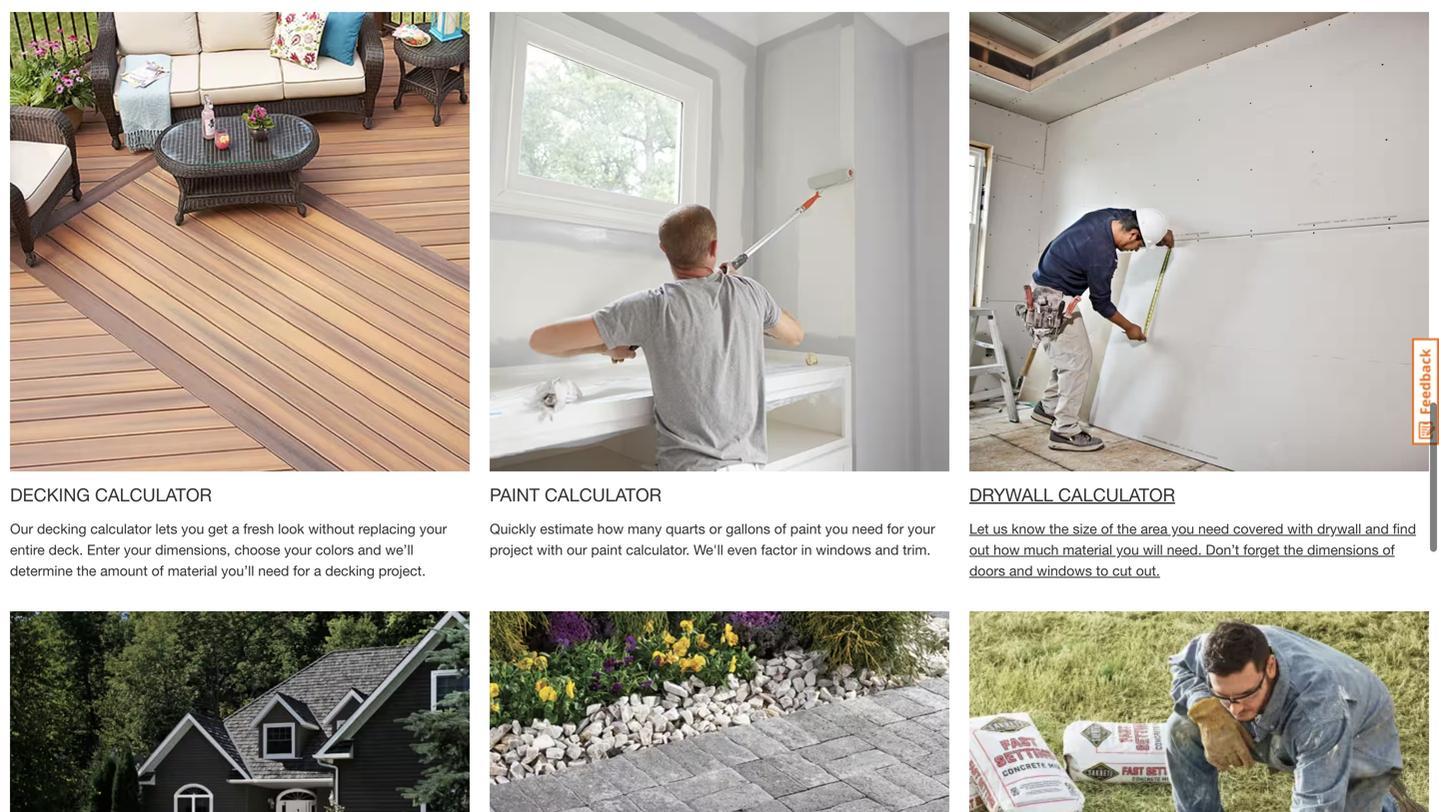 Task type: describe. For each thing, give the bounding box(es) containing it.
forget
[[1244, 542, 1280, 558]]

you inside the our decking calculator lets you get a fresh look without replacing your entire deck. enter your dimensions, choose your colors and we'll determine the amount of material you'll need for a decking project.
[[181, 521, 204, 537]]

replacing
[[358, 521, 416, 537]]

our
[[10, 521, 33, 537]]

0 vertical spatial paint
[[791, 521, 822, 537]]

paint calculator
[[490, 484, 662, 506]]

let
[[970, 521, 990, 537]]

the inside the our decking calculator lets you get a fresh look without replacing your entire deck. enter your dimensions, choose your colors and we'll determine the amount of material you'll need for a decking project.
[[77, 563, 96, 579]]

you'll
[[221, 563, 254, 579]]

find
[[1393, 521, 1417, 537]]

dimensions
[[1308, 542, 1379, 558]]

lets
[[155, 521, 177, 537]]

calculator for drywall calculator
[[1059, 484, 1176, 506]]

windows inside the quickly estimate how many quarts or gallons of paint you need for your project with our paint calculator. we'll even factor in windows and trim.
[[816, 542, 872, 558]]

paint calculator image
[[490, 12, 950, 472]]

our
[[567, 542, 587, 558]]

look
[[278, 521, 305, 537]]

of down find
[[1383, 542, 1395, 558]]

concrete calculator image
[[970, 612, 1430, 813]]

you up cut
[[1117, 542, 1140, 558]]

we'll
[[385, 542, 414, 558]]

us
[[993, 521, 1008, 537]]

feedback link image
[[1413, 338, 1440, 446]]

enter
[[87, 542, 120, 558]]

0 vertical spatial decking
[[37, 521, 87, 537]]

doors
[[970, 563, 1006, 579]]

covered
[[1234, 521, 1284, 537]]

amount
[[100, 563, 148, 579]]

1 horizontal spatial decking
[[325, 563, 375, 579]]

0 vertical spatial a
[[232, 521, 239, 537]]

your inside the quickly estimate how many quarts or gallons of paint you need for your project with our paint calculator. we'll even factor in windows and trim.
[[908, 521, 936, 537]]

of inside the quickly estimate how many quarts or gallons of paint you need for your project with our paint calculator. we'll even factor in windows and trim.
[[775, 521, 787, 537]]

estimate
[[540, 521, 594, 537]]

need inside let us know the size of the area you need covered with drywall and find out how much material you will need. don't forget the dimensions of doors and windows to cut out.
[[1199, 521, 1230, 537]]

out.
[[1137, 563, 1161, 579]]

quickly estimate how many quarts or gallons of paint you need for your project with our paint calculator. we'll even factor in windows and trim.
[[490, 521, 936, 558]]

gallons
[[726, 521, 771, 537]]

drywall calculator image
[[970, 12, 1430, 472]]

material inside the our decking calculator lets you get a fresh look without replacing your entire deck. enter your dimensions, choose your colors and we'll determine the amount of material you'll need for a decking project.
[[168, 563, 217, 579]]

quickly
[[490, 521, 536, 537]]

calculator.
[[626, 542, 690, 558]]

don't
[[1206, 542, 1240, 558]]

trim.
[[903, 542, 931, 558]]

drywall calculator
[[970, 484, 1176, 506]]

factor
[[761, 542, 798, 558]]

need inside the quickly estimate how many quarts or gallons of paint you need for your project with our paint calculator. we'll even factor in windows and trim.
[[852, 521, 884, 537]]

project
[[490, 542, 533, 558]]

need inside the our decking calculator lets you get a fresh look without replacing your entire deck. enter your dimensions, choose your colors and we'll determine the amount of material you'll need for a decking project.
[[258, 563, 289, 579]]

we'll
[[694, 542, 724, 558]]

calculator for paint calculator
[[545, 484, 662, 506]]

decking calculator image
[[10, 12, 470, 472]]

calculator for decking calculator
[[95, 484, 212, 506]]

of inside the our decking calculator lets you get a fresh look without replacing your entire deck. enter your dimensions, choose your colors and we'll determine the amount of material you'll need for a decking project.
[[152, 563, 164, 579]]

drywall
[[970, 484, 1054, 506]]

the right forget
[[1284, 542, 1304, 558]]

need.
[[1167, 542, 1202, 558]]

or
[[710, 521, 722, 537]]



Task type: locate. For each thing, give the bounding box(es) containing it.
and down the replacing on the left
[[358, 542, 382, 558]]

0 horizontal spatial calculator
[[95, 484, 212, 506]]

how inside let us know the size of the area you need covered with drywall and find out how much material you will need. don't forget the dimensions of doors and windows to cut out.
[[994, 542, 1020, 558]]

how down us
[[994, 542, 1020, 558]]

1 horizontal spatial material
[[1063, 542, 1113, 558]]

3 calculator from the left
[[1059, 484, 1176, 506]]

for
[[887, 521, 904, 537], [293, 563, 310, 579]]

for inside the quickly estimate how many quarts or gallons of paint you need for your project with our paint calculator. we'll even factor in windows and trim.
[[887, 521, 904, 537]]

deck.
[[49, 542, 83, 558]]

quarts
[[666, 521, 706, 537]]

drywall
[[1318, 521, 1362, 537]]

fencing calculator image
[[10, 612, 470, 813]]

you
[[181, 521, 204, 537], [826, 521, 849, 537], [1172, 521, 1195, 537], [1117, 542, 1140, 558]]

and inside the quickly estimate how many quarts or gallons of paint you need for your project with our paint calculator. we'll even factor in windows and trim.
[[876, 542, 899, 558]]

1 horizontal spatial for
[[887, 521, 904, 537]]

how
[[598, 521, 624, 537], [994, 542, 1020, 558]]

0 horizontal spatial with
[[537, 542, 563, 558]]

the left area
[[1118, 521, 1137, 537]]

and left find
[[1366, 521, 1390, 537]]

the left size
[[1050, 521, 1069, 537]]

0 vertical spatial material
[[1063, 542, 1113, 558]]

0 horizontal spatial how
[[598, 521, 624, 537]]

entire
[[10, 542, 45, 558]]

how left many
[[598, 521, 624, 537]]

decking
[[37, 521, 87, 537], [325, 563, 375, 579]]

1 horizontal spatial how
[[994, 542, 1020, 558]]

of up factor
[[775, 521, 787, 537]]

to
[[1097, 563, 1109, 579]]

0 vertical spatial with
[[1288, 521, 1314, 537]]

calculator
[[95, 484, 212, 506], [545, 484, 662, 506], [1059, 484, 1176, 506]]

0 horizontal spatial paint
[[591, 542, 622, 558]]

0 horizontal spatial material
[[168, 563, 217, 579]]

for up trim.
[[887, 521, 904, 537]]

and
[[1366, 521, 1390, 537], [358, 542, 382, 558], [876, 542, 899, 558], [1010, 563, 1033, 579]]

windows right in on the bottom
[[816, 542, 872, 558]]

decking down colors
[[325, 563, 375, 579]]

paint
[[791, 521, 822, 537], [591, 542, 622, 558]]

your up amount in the left bottom of the page
[[124, 542, 151, 558]]

your up trim.
[[908, 521, 936, 537]]

with left drywall
[[1288, 521, 1314, 537]]

1 vertical spatial for
[[293, 563, 310, 579]]

decking calculator
[[10, 484, 212, 506]]

how inside the quickly estimate how many quarts or gallons of paint you need for your project with our paint calculator. we'll even factor in windows and trim.
[[598, 521, 624, 537]]

size
[[1073, 521, 1098, 537]]

1 horizontal spatial with
[[1288, 521, 1314, 537]]

1 vertical spatial paint
[[591, 542, 622, 558]]

colors
[[316, 542, 354, 558]]

determine
[[10, 563, 73, 579]]

cut
[[1113, 563, 1133, 579]]

paint up in on the bottom
[[791, 521, 822, 537]]

the down enter
[[77, 563, 96, 579]]

windows down much
[[1037, 563, 1093, 579]]

much
[[1024, 542, 1059, 558]]

your right the replacing on the left
[[420, 521, 447, 537]]

with inside let us know the size of the area you need covered with drywall and find out how much material you will need. don't forget the dimensions of doors and windows to cut out.
[[1288, 521, 1314, 537]]

1 calculator from the left
[[95, 484, 212, 506]]

of right size
[[1102, 521, 1114, 537]]

project.
[[379, 563, 426, 579]]

1 horizontal spatial need
[[852, 521, 884, 537]]

calculator
[[90, 521, 152, 537]]

1 vertical spatial material
[[168, 563, 217, 579]]

a down colors
[[314, 563, 321, 579]]

with
[[1288, 521, 1314, 537], [537, 542, 563, 558]]

0 vertical spatial for
[[887, 521, 904, 537]]

material down dimensions,
[[168, 563, 217, 579]]

you inside the quickly estimate how many quarts or gallons of paint you need for your project with our paint calculator. we'll even factor in windows and trim.
[[826, 521, 849, 537]]

for inside the our decking calculator lets you get a fresh look without replacing your entire deck. enter your dimensions, choose your colors and we'll determine the amount of material you'll need for a decking project.
[[293, 563, 310, 579]]

windows
[[816, 542, 872, 558], [1037, 563, 1093, 579]]

in
[[802, 542, 812, 558]]

1 vertical spatial a
[[314, 563, 321, 579]]

decking up deck.
[[37, 521, 87, 537]]

calculator up lets
[[95, 484, 212, 506]]

for down look
[[293, 563, 310, 579]]

1 horizontal spatial windows
[[1037, 563, 1093, 579]]

0 vertical spatial windows
[[816, 542, 872, 558]]

1 horizontal spatial calculator
[[545, 484, 662, 506]]

our decking calculator lets you get a fresh look without replacing your entire deck. enter your dimensions, choose your colors and we'll determine the amount of material you'll need for a decking project.
[[10, 521, 447, 579]]

need
[[852, 521, 884, 537], [1199, 521, 1230, 537], [258, 563, 289, 579]]

0 horizontal spatial for
[[293, 563, 310, 579]]

of
[[775, 521, 787, 537], [1102, 521, 1114, 537], [1383, 542, 1395, 558], [152, 563, 164, 579]]

windows inside let us know the size of the area you need covered with drywall and find out how much material you will need. don't forget the dimensions of doors and windows to cut out.
[[1037, 563, 1093, 579]]

choose
[[235, 542, 280, 558]]

1 vertical spatial with
[[537, 542, 563, 558]]

area
[[1141, 521, 1168, 537]]

2 horizontal spatial need
[[1199, 521, 1230, 537]]

paint right our
[[591, 542, 622, 558]]

material
[[1063, 542, 1113, 558], [168, 563, 217, 579]]

and left trim.
[[876, 542, 899, 558]]

calculator up estimate
[[545, 484, 662, 506]]

calculator up size
[[1059, 484, 1176, 506]]

let us know the size of the area you need covered with drywall and find out how much material you will need. don't forget the dimensions of doors and windows to cut out.
[[970, 521, 1417, 579]]

2 calculator from the left
[[545, 484, 662, 506]]

material inside let us know the size of the area you need covered with drywall and find out how much material you will need. don't forget the dimensions of doors and windows to cut out.
[[1063, 542, 1113, 558]]

you up dimensions,
[[181, 521, 204, 537]]

material down size
[[1063, 542, 1113, 558]]

1 vertical spatial windows
[[1037, 563, 1093, 579]]

0 horizontal spatial need
[[258, 563, 289, 579]]

0 horizontal spatial a
[[232, 521, 239, 537]]

a right get
[[232, 521, 239, 537]]

1 horizontal spatial a
[[314, 563, 321, 579]]

of right amount in the left bottom of the page
[[152, 563, 164, 579]]

you right gallons
[[826, 521, 849, 537]]

without
[[308, 521, 355, 537]]

and inside the our decking calculator lets you get a fresh look without replacing your entire deck. enter your dimensions, choose your colors and we'll determine the amount of material you'll need for a decking project.
[[358, 542, 382, 558]]

0 vertical spatial how
[[598, 521, 624, 537]]

a
[[232, 521, 239, 537], [314, 563, 321, 579]]

0 horizontal spatial windows
[[816, 542, 872, 558]]

0 horizontal spatial decking
[[37, 521, 87, 537]]

1 vertical spatial how
[[994, 542, 1020, 558]]

out
[[970, 542, 990, 558]]

many
[[628, 521, 662, 537]]

clayton graystone image
[[490, 612, 950, 813]]

know
[[1012, 521, 1046, 537]]

you up need.
[[1172, 521, 1195, 537]]

and down much
[[1010, 563, 1033, 579]]

paint
[[490, 484, 540, 506]]

get
[[208, 521, 228, 537]]

will
[[1144, 542, 1164, 558]]

with down estimate
[[537, 542, 563, 558]]

decking
[[10, 484, 90, 506]]

1 horizontal spatial paint
[[791, 521, 822, 537]]

1 vertical spatial decking
[[325, 563, 375, 579]]

your down look
[[284, 542, 312, 558]]

dimensions,
[[155, 542, 231, 558]]

with inside the quickly estimate how many quarts or gallons of paint you need for your project with our paint calculator. we'll even factor in windows and trim.
[[537, 542, 563, 558]]

2 horizontal spatial calculator
[[1059, 484, 1176, 506]]

your
[[420, 521, 447, 537], [908, 521, 936, 537], [124, 542, 151, 558], [284, 542, 312, 558]]

the
[[1050, 521, 1069, 537], [1118, 521, 1137, 537], [1284, 542, 1304, 558], [77, 563, 96, 579]]

even
[[728, 542, 757, 558]]

fresh
[[243, 521, 274, 537]]



Task type: vqa. For each thing, say whether or not it's contained in the screenshot.
the Packing Foam link
no



